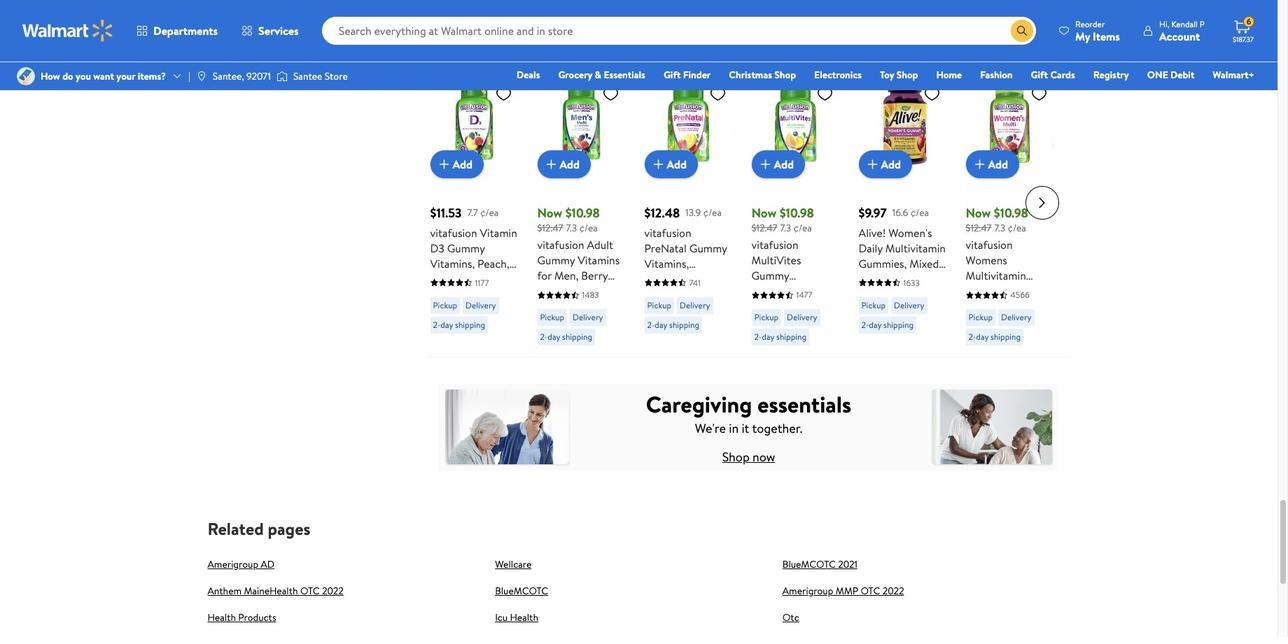 Task type: vqa. For each thing, say whether or not it's contained in the screenshot.
personalized
no



Task type: describe. For each thing, give the bounding box(es) containing it.
add to cart image for $12.48
[[650, 156, 667, 173]]

best seller for delivery
[[436, 59, 474, 71]]

grocery & essentials link
[[552, 67, 652, 83]]

my
[[1076, 28, 1091, 44]]

pages
[[268, 518, 310, 542]]

92071
[[247, 69, 271, 83]]

items?
[[138, 69, 166, 83]]

essentials
[[604, 68, 646, 82]]

7.3 for now $10.98 $12.47 7.3 ¢/ea vitafusion multivites gummy multivitamins for adults, berry, peach and orange flavored, 150 count
[[780, 221, 791, 235]]

d3
[[430, 241, 445, 256]]

shipping down peach
[[777, 331, 807, 343]]

vitamins inside now $10.98 $12.47 7.3 ¢/ea vitafusion womens multivitamin gummies, daily vitamins for women, berry flavored, 150 count
[[966, 299, 1008, 315]]

add to cart image for now $10.98 $12.47 7.3 ¢/ea vitafusion adult gummy vitamins for men, berry flavored daily multivitamins for men, 150 count
[[543, 156, 560, 173]]

bluemcotc for bluemcotc 2021
[[783, 558, 836, 572]]

add to favorites list, vitafusion womens multivitamin gummies, daily vitamins for women, berry flavored, 150 count image
[[1031, 85, 1048, 103]]

flavored, inside now $10.98 $12.47 7.3 ¢/ea vitafusion womens multivitamin gummies, daily vitamins for women, berry flavored, 150 count
[[966, 330, 1011, 345]]

vitafusion inside the $11.53 7.7 ¢/ea vitafusion vitamin d3 gummy vitamins, peach, blackberry and strawberry flavored, 150 count
[[430, 225, 477, 241]]

kendall
[[1172, 18, 1198, 30]]

women, inside now $10.98 $12.47 7.3 ¢/ea vitafusion womens multivitamin gummies, daily vitamins for women, berry flavored, 150 count
[[966, 315, 1006, 330]]

add to favorites list, vitafusion adult gummy vitamins for men, berry flavored daily multivitamins for men, 150 count image
[[603, 85, 619, 103]]

1 vertical spatial men,
[[537, 315, 562, 330]]

flavored
[[537, 284, 579, 299]]

blackberry
[[430, 272, 482, 287]]

add button for the vitafusion multivites gummy multivitamins for adults, berry, peach and orange flavored, 150 count image
[[752, 150, 805, 178]]

7.3 for now $10.98 $12.47 7.3 ¢/ea vitafusion womens multivitamin gummies, daily vitamins for women, berry flavored, 150 count
[[995, 221, 1006, 235]]

you
[[76, 69, 91, 83]]

150 inside now $10.98 $12.47 7.3 ¢/ea vitafusion adult gummy vitamins for men, berry flavored daily multivitamins for men, 150 count
[[564, 315, 581, 330]]

one
[[1148, 68, 1169, 82]]

pickup down womens at the right of page
[[969, 312, 993, 324]]

deals
[[517, 68, 540, 82]]

daily inside now $10.98 $12.47 7.3 ¢/ea vitafusion womens multivitamin gummies, daily vitamins for women, berry flavored, 150 count
[[1017, 284, 1041, 299]]

4 product group from the left
[[752, 52, 839, 361]]

wellcare
[[495, 558, 532, 572]]

santee store
[[293, 69, 348, 83]]

$187.37
[[1233, 34, 1254, 44]]

walmart+
[[1213, 68, 1255, 82]]

icu health link
[[495, 612, 538, 626]]

vitafusion for now $10.98 $12.47 7.3 ¢/ea vitafusion multivites gummy multivitamins for adults, berry, peach and orange flavored, 150 count
[[752, 238, 799, 253]]

pickup down blackberry
[[433, 300, 457, 312]]

add button for vitafusion womens multivitamin gummies, daily vitamins for women, berry flavored, 150 count image
[[966, 150, 1020, 178]]

santee
[[293, 69, 322, 83]]

gift for gift finder
[[664, 68, 681, 82]]

flavored, inside $9.97 16.6 ¢/ea alive! women's daily multivitamin gummies, mixed berry flavored, 60 count
[[888, 272, 933, 287]]

count inside now $10.98 $12.47 7.3 ¢/ea vitafusion multivites gummy multivitamins for adults, berry, peach and orange flavored, 150 count
[[771, 345, 801, 361]]

berry inside $9.97 16.6 ¢/ea alive! women's daily multivitamin gummies, mixed berry flavored, 60 count
[[859, 272, 886, 287]]

search icon image
[[1017, 25, 1028, 36]]

bluemcotc 2021
[[783, 558, 858, 572]]

christmas shop
[[729, 68, 796, 82]]

fashion link
[[974, 67, 1019, 83]]

amerigroup mmp otc 2022
[[783, 585, 904, 599]]

prenatal
[[645, 241, 687, 256]]

adults,
[[752, 299, 785, 315]]

multivitamin inside now $10.98 $12.47 7.3 ¢/ea vitafusion womens multivitamin gummies, daily vitamins for women, berry flavored, 150 count
[[966, 268, 1026, 284]]

daily inside $9.97 16.6 ¢/ea alive! women's daily multivitamin gummies, mixed berry flavored, 60 count
[[859, 241, 883, 256]]

mmp
[[836, 585, 859, 599]]

count inside the $11.53 7.7 ¢/ea vitafusion vitamin d3 gummy vitamins, peach, blackberry and strawberry flavored, 150 count
[[430, 318, 461, 333]]

otc link
[[783, 612, 799, 626]]

want
[[93, 69, 114, 83]]

reorder my items
[[1076, 18, 1120, 44]]

now for now $10.98 $12.47 7.3 ¢/ea vitafusion womens multivitamin gummies, daily vitamins for women, berry flavored, 150 count
[[966, 204, 991, 222]]

2 health from the left
[[510, 612, 538, 626]]

vitamins inside now $10.98 $12.47 7.3 ¢/ea vitafusion adult gummy vitamins for men, berry flavored daily multivitamins for men, 150 count
[[578, 253, 620, 268]]

anthem
[[208, 585, 242, 599]]

amerigroup ad
[[208, 558, 275, 572]]

amerigroup mmp otc 2022 link
[[783, 585, 904, 599]]

otc for mainehealth
[[300, 585, 320, 599]]

anthem mainehealth otc 2022 link
[[208, 585, 344, 599]]

4566
[[1011, 289, 1030, 301]]

vitafusion vitamin d3 gummy vitamins, peach, blackberry and strawberry flavored, 150 count image
[[430, 80, 518, 167]]

walmart image
[[22, 20, 113, 42]]

daily inside now $10.98 $12.47 7.3 ¢/ea vitafusion adult gummy vitamins for men, berry flavored daily multivitamins for men, 150 count
[[582, 284, 606, 299]]

berry,
[[788, 299, 817, 315]]

christmas shop link
[[723, 67, 803, 83]]

pickup up pregnancy
[[647, 300, 672, 312]]

60
[[859, 287, 872, 302]]

womens
[[966, 253, 1008, 268]]

grocery & essentials
[[558, 68, 646, 82]]

$12.47 for now $10.98 $12.47 7.3 ¢/ea vitafusion womens multivitamin gummies, daily vitamins for women, berry flavored, 150 count
[[966, 221, 992, 235]]

6
[[1247, 16, 1252, 27]]

gummies, inside now $10.98 $12.47 7.3 ¢/ea vitafusion womens multivitamin gummies, daily vitamins for women, berry flavored, 150 count
[[966, 284, 1014, 299]]

vitafusion womens multivitamin gummies, daily vitamins for women, berry flavored, 150 count image
[[966, 80, 1054, 167]]

&
[[595, 68, 602, 82]]

cards
[[1051, 68, 1075, 82]]

flavored, inside now $10.98 $12.47 7.3 ¢/ea vitafusion multivites gummy multivitamins for adults, berry, peach and orange flavored, 150 count
[[791, 330, 836, 345]]

multivitamin inside $9.97 16.6 ¢/ea alive! women's daily multivitamin gummies, mixed berry flavored, 60 count
[[886, 241, 946, 256]]

2022 for amerigroup mmp otc 2022
[[883, 585, 904, 599]]

departments
[[153, 23, 218, 39]]

shipping up 90
[[669, 319, 700, 331]]

now for now $10.98 $12.47 7.3 ¢/ea vitafusion multivites gummy multivitamins for adults, berry, peach and orange flavored, 150 count
[[752, 204, 777, 222]]

0 vertical spatial men,
[[555, 268, 579, 284]]

toy
[[880, 68, 894, 82]]

add button for the vitafusion prenatal gummy vitamins, raspberry lemonade flavored, pregnancy vitamins for women, 90 count image
[[645, 150, 698, 178]]

count inside the $12.48 13.9 ¢/ea vitafusion prenatal gummy vitamins, raspberry lemonade flavored, pregnancy vitamins for women, 90 count
[[645, 364, 675, 379]]

alive! women's daily multivitamin gummies, mixed berry flavored, 60 count image
[[859, 80, 946, 167]]

adult
[[587, 238, 613, 253]]

$11.53 7.7 ¢/ea vitafusion vitamin d3 gummy vitamins, peach, blackberry and strawberry flavored, 150 count
[[430, 204, 517, 333]]

health products
[[208, 612, 276, 626]]

bluemcotc link
[[495, 585, 548, 599]]

shop left all
[[1037, 29, 1059, 43]]

shop now link
[[722, 449, 775, 466]]

2-day shipping down 4566
[[969, 331, 1021, 343]]

add to favorites list, vitafusion vitamin d3 gummy vitamins, peach, blackberry and strawberry flavored, 150 count image
[[495, 85, 512, 103]]

vitamin inside the $11.53 7.7 ¢/ea vitafusion vitamin d3 gummy vitamins, peach, blackberry and strawberry flavored, 150 count
[[480, 225, 517, 241]]

amerigroup ad link
[[208, 558, 275, 572]]

we're
[[695, 420, 726, 438]]

shop left "now"
[[722, 449, 750, 466]]

account
[[1160, 28, 1200, 44]]

home
[[937, 68, 962, 82]]

$12.47 for now $10.98 $12.47 7.3 ¢/ea vitafusion adult gummy vitamins for men, berry flavored daily multivitamins for men, 150 count
[[537, 221, 563, 235]]

gummies, inside $9.97 16.6 ¢/ea alive! women's daily multivitamin gummies, mixed berry flavored, 60 count
[[859, 256, 907, 272]]

essentials
[[758, 389, 852, 420]]

peach
[[752, 315, 781, 330]]

multivitamins inside now $10.98 $12.47 7.3 ¢/ea vitafusion adult gummy vitamins for men, berry flavored daily multivitamins for men, 150 count
[[537, 299, 602, 315]]

delivery down 1477
[[787, 312, 818, 324]]

now $10.98 $12.47 7.3 ¢/ea vitafusion multivites gummy multivitamins for adults, berry, peach and orange flavored, 150 count
[[752, 204, 836, 361]]

gift finder link
[[657, 67, 717, 83]]

shop now
[[722, 449, 775, 466]]

gift cards
[[1031, 68, 1075, 82]]

how
[[41, 69, 60, 83]]

reorder
[[1076, 18, 1105, 30]]

shipping down strawberry
[[455, 319, 485, 331]]

registry
[[1094, 68, 1129, 82]]

¢/ea inside now $10.98 $12.47 7.3 ¢/ea vitafusion womens multivitamin gummies, daily vitamins for women, berry flavored, 150 count
[[1008, 221, 1027, 235]]

add button for vitafusion adult gummy vitamins for men, berry flavored daily multivitamins for men, 150 count image
[[537, 150, 591, 178]]

741
[[689, 277, 701, 289]]

150 inside now $10.98 $12.47 7.3 ¢/ea vitafusion womens multivitamin gummies, daily vitamins for women, berry flavored, 150 count
[[1013, 330, 1030, 345]]

gummy inside the $11.53 7.7 ¢/ea vitafusion vitamin d3 gummy vitamins, peach, blackberry and strawberry flavored, 150 count
[[447, 241, 485, 256]]

wellcare link
[[495, 558, 532, 572]]

in
[[729, 420, 739, 438]]

otc
[[783, 612, 799, 626]]

product group containing $12.48
[[645, 52, 732, 379]]

all
[[1061, 29, 1070, 43]]

mixed
[[910, 256, 939, 272]]

6 product group from the left
[[966, 52, 1054, 361]]

1633
[[904, 277, 920, 289]]

pickup down flavored
[[540, 312, 564, 324]]

related
[[208, 518, 264, 542]]

gift finder
[[664, 68, 711, 82]]

do
[[62, 69, 73, 83]]

shop right christmas at the right top of the page
[[775, 68, 796, 82]]

pregnancy
[[645, 318, 696, 333]]

it
[[742, 420, 750, 438]]



Task type: locate. For each thing, give the bounding box(es) containing it.
flavored, inside the $12.48 13.9 ¢/ea vitafusion prenatal gummy vitamins, raspberry lemonade flavored, pregnancy vitamins for women, 90 count
[[645, 302, 689, 318]]

and right blackberry
[[485, 272, 502, 287]]

2 2022 from the left
[[883, 585, 904, 599]]

vitafusion up 1477
[[752, 238, 799, 253]]

1 horizontal spatial health
[[510, 612, 538, 626]]

flavored,
[[888, 272, 933, 287], [430, 302, 475, 318], [645, 302, 689, 318], [791, 330, 836, 345], [966, 330, 1011, 345]]

ad
[[261, 558, 275, 572]]

flavored, inside the $11.53 7.7 ¢/ea vitafusion vitamin d3 gummy vitamins, peach, blackberry and strawberry flavored, 150 count
[[430, 302, 475, 318]]

gummy up flavored
[[537, 253, 575, 268]]

3 add button from the left
[[645, 150, 698, 178]]

1 health from the left
[[208, 612, 236, 626]]

2022 right mmp
[[883, 585, 904, 599]]

$10.98 up adult
[[566, 204, 600, 222]]

for inside the $12.48 13.9 ¢/ea vitafusion prenatal gummy vitamins, raspberry lemonade flavored, pregnancy vitamins for women, 90 count
[[689, 333, 703, 349]]

0 horizontal spatial daily
[[582, 284, 606, 299]]

multivitamins down multivites
[[752, 284, 817, 299]]

vitamins inside the $12.48 13.9 ¢/ea vitafusion prenatal gummy vitamins, raspberry lemonade flavored, pregnancy vitamins for women, 90 count
[[645, 333, 687, 349]]

0 horizontal spatial vitamins,
[[430, 256, 475, 272]]

berry left 1633
[[859, 272, 886, 287]]

add to favorites list, vitafusion prenatal gummy vitamins, raspberry lemonade flavored, pregnancy vitamins for women, 90 count image
[[710, 85, 727, 103]]

delivery down 4566
[[1001, 312, 1032, 324]]

7.3 up multivites
[[780, 221, 791, 235]]

2 horizontal spatial add to cart image
[[757, 156, 774, 173]]

and right peach
[[784, 315, 801, 330]]

1 horizontal spatial 2022
[[883, 585, 904, 599]]

$12.47 inside now $10.98 $12.47 7.3 ¢/ea vitafusion adult gummy vitamins for men, berry flavored daily multivitamins for men, 150 count
[[537, 221, 563, 235]]

3 $12.47 from the left
[[966, 221, 992, 235]]

$10.98 for now $10.98 $12.47 7.3 ¢/ea vitafusion womens multivitamin gummies, daily vitamins for women, berry flavored, 150 count
[[994, 204, 1029, 222]]

1 horizontal spatial gift
[[1031, 68, 1048, 82]]

1 gift from the left
[[664, 68, 681, 82]]

1 best seller from the left
[[436, 59, 474, 71]]

150 inside now $10.98 $12.47 7.3 ¢/ea vitafusion multivites gummy multivitamins for adults, berry, peach and orange flavored, 150 count
[[752, 345, 768, 361]]

0 horizontal spatial rollback
[[543, 59, 574, 71]]

caregiving essentials image
[[439, 384, 1059, 471]]

day
[[441, 319, 453, 331], [655, 319, 667, 331], [869, 319, 882, 331], [548, 331, 560, 343], [762, 331, 775, 343], [976, 331, 989, 343]]

now for now $10.98 $12.47 7.3 ¢/ea vitafusion adult gummy vitamins for men, berry flavored daily multivitamins for men, 150 count
[[537, 204, 563, 222]]

1 rollback from the left
[[543, 59, 574, 71]]

$10.98 for now $10.98 $12.47 7.3 ¢/ea vitafusion adult gummy vitamins for men, berry flavored daily multivitamins for men, 150 count
[[566, 204, 600, 222]]

0 vertical spatial and
[[485, 272, 502, 287]]

0 horizontal spatial gummies,
[[859, 256, 907, 272]]

7.3 inside now $10.98 $12.47 7.3 ¢/ea vitafusion womens multivitamin gummies, daily vitamins for women, berry flavored, 150 count
[[995, 221, 1006, 235]]

vitafusion for now $10.98 $12.47 7.3 ¢/ea vitafusion womens multivitamin gummies, daily vitamins for women, berry flavored, 150 count
[[966, 238, 1013, 253]]

vitamins, up strawberry
[[430, 256, 475, 272]]

women, inside the $12.48 13.9 ¢/ea vitafusion prenatal gummy vitamins, raspberry lemonade flavored, pregnancy vitamins for women, 90 count
[[645, 349, 684, 364]]

1 horizontal spatial multivitamin
[[966, 268, 1026, 284]]

best seller
[[436, 59, 474, 71], [972, 59, 1009, 71]]

gift cards link
[[1025, 67, 1082, 83]]

2 product group from the left
[[537, 52, 625, 352]]

1 vertical spatial bluemcotc
[[495, 585, 548, 599]]

amerigroup for amerigroup mmp otc 2022
[[783, 585, 834, 599]]

1 add button from the left
[[430, 150, 484, 178]]

pickup right 1477
[[862, 300, 886, 312]]

delivery down 741
[[680, 300, 710, 312]]

1 horizontal spatial  image
[[277, 69, 288, 83]]

$12.47 for now $10.98 $12.47 7.3 ¢/ea vitafusion multivites gummy multivitamins for adults, berry, peach and orange flavored, 150 count
[[752, 221, 778, 235]]

best for delivery
[[436, 59, 452, 71]]

seller right home link on the right top of page
[[990, 59, 1009, 71]]

2-day shipping down peach
[[755, 331, 807, 343]]

one debit
[[1148, 68, 1195, 82]]

$10.98 up womens at the right of page
[[994, 204, 1029, 222]]

multivites
[[752, 253, 801, 268]]

1 horizontal spatial amerigroup
[[783, 585, 834, 599]]

pickup up orange
[[755, 312, 779, 324]]

shipping down 4566
[[991, 331, 1021, 343]]

2022 right mainehealth
[[322, 585, 344, 599]]

best for 4566
[[972, 59, 988, 71]]

grocery
[[558, 68, 593, 82]]

related pages
[[208, 518, 310, 542]]

1 $12.47 from the left
[[537, 221, 563, 235]]

3 add from the left
[[667, 157, 687, 172]]

¢/ea inside now $10.98 $12.47 7.3 ¢/ea vitafusion adult gummy vitamins for men, berry flavored daily multivitamins for men, 150 count
[[580, 221, 598, 235]]

|
[[188, 69, 190, 83]]

$12.48 13.9 ¢/ea vitafusion prenatal gummy vitamins, raspberry lemonade flavored, pregnancy vitamins for women, 90 count
[[645, 204, 727, 379]]

for
[[537, 268, 552, 284], [819, 284, 834, 299], [605, 299, 619, 315], [1010, 299, 1025, 315], [689, 333, 703, 349]]

2 horizontal spatial $12.47
[[966, 221, 992, 235]]

0 horizontal spatial add to cart image
[[650, 156, 667, 173]]

vitafusion
[[430, 225, 477, 241], [645, 225, 692, 241], [537, 238, 584, 253], [752, 238, 799, 253], [966, 238, 1013, 253]]

one debit link
[[1141, 67, 1201, 83]]

seller down vitamin best sellers
[[454, 59, 474, 71]]

amerigroup up anthem
[[208, 558, 258, 572]]

daily
[[859, 241, 883, 256], [582, 284, 606, 299], [1017, 284, 1041, 299]]

now inside now $10.98 $12.47 7.3 ¢/ea vitafusion adult gummy vitamins for men, berry flavored daily multivitamins for men, 150 count
[[537, 204, 563, 222]]

0 vertical spatial gummies,
[[859, 256, 907, 272]]

1 horizontal spatial otc
[[861, 585, 880, 599]]

best down vitamin best sellers
[[436, 59, 452, 71]]

$9.97
[[859, 204, 887, 222]]

 image for santee store
[[277, 69, 288, 83]]

and
[[485, 272, 502, 287], [784, 315, 801, 330]]

0 horizontal spatial $12.47
[[537, 221, 563, 235]]

debit
[[1171, 68, 1195, 82]]

1 horizontal spatial vitamins,
[[645, 256, 689, 272]]

gummy inside the $12.48 13.9 ¢/ea vitafusion prenatal gummy vitamins, raspberry lemonade flavored, pregnancy vitamins for women, 90 count
[[690, 241, 727, 256]]

0 horizontal spatial add to cart image
[[436, 156, 453, 173]]

now inside now $10.98 $12.47 7.3 ¢/ea vitafusion womens multivitamin gummies, daily vitamins for women, berry flavored, 150 count
[[966, 204, 991, 222]]

anthem mainehealth otc 2022
[[208, 585, 344, 599]]

1 $10.98 from the left
[[566, 204, 600, 222]]

santee, 92071
[[213, 69, 271, 83]]

women, left 90
[[645, 349, 684, 364]]

150 inside the $11.53 7.7 ¢/ea vitafusion vitamin d3 gummy vitamins, peach, blackberry and strawberry flavored, 150 count
[[478, 302, 494, 318]]

vitafusion down $12.48
[[645, 225, 692, 241]]

$10.98 inside now $10.98 $12.47 7.3 ¢/ea vitafusion adult gummy vitamins for men, berry flavored daily multivitamins for men, 150 count
[[566, 204, 600, 222]]

¢/ea inside $9.97 16.6 ¢/ea alive! women's daily multivitamin gummies, mixed berry flavored, 60 count
[[911, 206, 929, 220]]

add button for alive! women's daily multivitamin gummies, mixed berry flavored, 60 count 'image'
[[859, 150, 913, 178]]

2 best from the left
[[972, 59, 988, 71]]

 image right 92071
[[277, 69, 288, 83]]

1 horizontal spatial add to cart image
[[864, 156, 881, 173]]

2022 for anthem mainehealth otc 2022
[[322, 585, 344, 599]]

2 horizontal spatial berry
[[1008, 315, 1035, 330]]

0 horizontal spatial vitamins
[[578, 253, 620, 268]]

toy shop link
[[874, 67, 925, 83]]

1 horizontal spatial add to cart image
[[543, 156, 560, 173]]

berry inside now $10.98 $12.47 7.3 ¢/ea vitafusion womens multivitamin gummies, daily vitamins for women, berry flavored, 150 count
[[1008, 315, 1035, 330]]

0 horizontal spatial vitamin
[[428, 25, 475, 44]]

otc for mmp
[[861, 585, 880, 599]]

services
[[258, 23, 299, 39]]

products
[[238, 612, 276, 626]]

health down anthem
[[208, 612, 236, 626]]

1 vertical spatial amerigroup
[[783, 585, 834, 599]]

2 add from the left
[[560, 157, 580, 172]]

5 add from the left
[[881, 157, 901, 172]]

vitamins left 4566
[[966, 299, 1008, 315]]

 image for how do you want your items?
[[17, 67, 35, 85]]

$12.47 up womens at the right of page
[[966, 221, 992, 235]]

multivitamins inside now $10.98 $12.47 7.3 ¢/ea vitafusion multivites gummy multivitamins for adults, berry, peach and orange flavored, 150 count
[[752, 284, 817, 299]]

multivitamin
[[886, 241, 946, 256], [966, 268, 1026, 284]]

0 vertical spatial amerigroup
[[208, 558, 258, 572]]

¢/ea
[[480, 206, 499, 220], [704, 206, 722, 220], [911, 206, 929, 220], [580, 221, 598, 235], [794, 221, 812, 235], [1008, 221, 1027, 235]]

christmas
[[729, 68, 772, 82]]

best seller down vitamin best sellers
[[436, 59, 474, 71]]

4 add from the left
[[774, 157, 794, 172]]

rollback for now $10.98 $12.47 7.3 ¢/ea vitafusion adult gummy vitamins for men, berry flavored daily multivitamins for men, 150 count
[[543, 59, 574, 71]]

6 add from the left
[[988, 157, 1008, 172]]

gummies, down alive!
[[859, 256, 907, 272]]

bluemcotc up icu health link
[[495, 585, 548, 599]]

gift left finder
[[664, 68, 681, 82]]

caregiving essentials we're in it together.
[[646, 389, 852, 438]]

2 now from the left
[[752, 204, 777, 222]]

1 add to cart image from the left
[[650, 156, 667, 173]]

¢/ea up adult
[[580, 221, 598, 235]]

2-day shipping down flavored
[[540, 331, 592, 343]]

multivitamin up 1633
[[886, 241, 946, 256]]

now $10.98 $12.47 7.3 ¢/ea vitafusion womens multivitamin gummies, daily vitamins for women, berry flavored, 150 count
[[966, 204, 1041, 361]]

0 horizontal spatial multivitamins
[[537, 299, 602, 315]]

vitafusion for now $10.98 $12.47 7.3 ¢/ea vitafusion adult gummy vitamins for men, berry flavored daily multivitamins for men, 150 count
[[537, 238, 584, 253]]

90
[[687, 349, 700, 364]]

1 horizontal spatial berry
[[859, 272, 886, 287]]

¢/ea down next slide for product carousel list icon
[[1008, 221, 1027, 235]]

0 horizontal spatial amerigroup
[[208, 558, 258, 572]]

2 7.3 from the left
[[780, 221, 791, 235]]

now
[[537, 204, 563, 222], [752, 204, 777, 222], [966, 204, 991, 222]]

multivitamins down adult
[[537, 299, 602, 315]]

deals link
[[510, 67, 547, 83]]

now inside now $10.98 $12.47 7.3 ¢/ea vitafusion multivites gummy multivitamins for adults, berry, peach and orange flavored, 150 count
[[752, 204, 777, 222]]

shipping down 1633
[[884, 319, 914, 331]]

1 horizontal spatial women,
[[966, 315, 1006, 330]]

gift
[[664, 68, 681, 82], [1031, 68, 1048, 82]]

shipping
[[455, 319, 485, 331], [669, 319, 700, 331], [884, 319, 914, 331], [562, 331, 592, 343], [777, 331, 807, 343], [991, 331, 1021, 343]]

rollback
[[543, 59, 574, 71], [757, 59, 788, 71]]

women,
[[966, 315, 1006, 330], [645, 349, 684, 364]]

bluemcotc 2021 link
[[783, 558, 858, 572]]

0 horizontal spatial best seller
[[436, 59, 474, 71]]

1 vertical spatial multivitamin
[[966, 268, 1026, 284]]

vitamin left best
[[428, 25, 475, 44]]

1 vitamins, from the left
[[430, 256, 475, 272]]

2-day shipping down lemonade
[[647, 319, 700, 331]]

1477
[[797, 289, 813, 301]]

¢/ea inside the $11.53 7.7 ¢/ea vitafusion vitamin d3 gummy vitamins, peach, blackberry and strawberry flavored, 150 count
[[480, 206, 499, 220]]

add for add to cart image associated with now $10.98 $12.47 7.3 ¢/ea vitafusion multivites gummy multivitamins for adults, berry, peach and orange flavored, 150 count
[[774, 157, 794, 172]]

vitamins, inside the $11.53 7.7 ¢/ea vitafusion vitamin d3 gummy vitamins, peach, blackberry and strawberry flavored, 150 count
[[430, 256, 475, 272]]

2 horizontal spatial vitamins
[[966, 299, 1008, 315]]

1 horizontal spatial best
[[972, 59, 988, 71]]

1 horizontal spatial rollback
[[757, 59, 788, 71]]

Walmart Site-Wide search field
[[322, 17, 1036, 45]]

2 add to cart image from the left
[[864, 156, 881, 173]]

delivery down 1633
[[894, 300, 925, 312]]

add for $9.97 add to cart icon
[[881, 157, 901, 172]]

electronics
[[814, 68, 862, 82]]

services button
[[230, 14, 311, 48]]

multivitamin up 4566
[[966, 268, 1026, 284]]

0 horizontal spatial gift
[[664, 68, 681, 82]]

2 $10.98 from the left
[[780, 204, 814, 222]]

1 vertical spatial and
[[784, 315, 801, 330]]

vitafusion inside now $10.98 $12.47 7.3 ¢/ea vitafusion multivites gummy multivitamins for adults, berry, peach and orange flavored, 150 count
[[752, 238, 799, 253]]

2 horizontal spatial daily
[[1017, 284, 1041, 299]]

delivery down 1483
[[573, 312, 603, 324]]

gummy inside now $10.98 $12.47 7.3 ¢/ea vitafusion adult gummy vitamins for men, berry flavored daily multivitamins for men, 150 count
[[537, 253, 575, 268]]

1 horizontal spatial $10.98
[[780, 204, 814, 222]]

 image left how
[[17, 67, 35, 85]]

vitamins, up lemonade
[[645, 256, 689, 272]]

$10.98 for now $10.98 $12.47 7.3 ¢/ea vitafusion multivites gummy multivitamins for adults, berry, peach and orange flavored, 150 count
[[780, 204, 814, 222]]

¢/ea right 16.6
[[911, 206, 929, 220]]

0 horizontal spatial best
[[436, 59, 452, 71]]

vitafusion prenatal gummy vitamins, raspberry lemonade flavored, pregnancy vitamins for women, 90 count image
[[645, 80, 732, 167]]

$9.97 16.6 ¢/ea alive! women's daily multivitamin gummies, mixed berry flavored, 60 count
[[859, 204, 946, 302]]

3 7.3 from the left
[[995, 221, 1006, 235]]

gift for gift cards
[[1031, 68, 1048, 82]]

0 horizontal spatial berry
[[581, 268, 608, 284]]

count inside $9.97 16.6 ¢/ea alive! women's daily multivitamin gummies, mixed berry flavored, 60 count
[[875, 287, 905, 302]]

finder
[[683, 68, 711, 82]]

now
[[753, 449, 775, 466]]

2-day shipping down strawberry
[[433, 319, 485, 331]]

1 horizontal spatial daily
[[859, 241, 883, 256]]

amerigroup for amerigroup ad
[[208, 558, 258, 572]]

1 otc from the left
[[300, 585, 320, 599]]

6 add button from the left
[[966, 150, 1020, 178]]

1 horizontal spatial vitamins
[[645, 333, 687, 349]]

next slide for product carousel list image
[[1026, 186, 1059, 220]]

7.3 inside now $10.98 $12.47 7.3 ¢/ea vitafusion multivites gummy multivitamins for adults, berry, peach and orange flavored, 150 count
[[780, 221, 791, 235]]

count inside now $10.98 $12.47 7.3 ¢/ea vitafusion womens multivitamin gummies, daily vitamins for women, berry flavored, 150 count
[[966, 345, 996, 361]]

women, down womens at the right of page
[[966, 315, 1006, 330]]

2 gift from the left
[[1031, 68, 1048, 82]]

vitafusion inside now $10.98 $12.47 7.3 ¢/ea vitafusion adult gummy vitamins for men, berry flavored daily multivitamins for men, 150 count
[[537, 238, 584, 253]]

vitafusion left adult
[[537, 238, 584, 253]]

7.3 up flavored
[[566, 221, 577, 235]]

¢/ea right the 13.9
[[704, 206, 722, 220]]

2 seller from the left
[[990, 59, 1009, 71]]

vitafusion up 4566
[[966, 238, 1013, 253]]

santee,
[[213, 69, 244, 83]]

vitamin up peach,
[[480, 225, 517, 241]]

¢/ea right 7.7 at the top left of the page
[[480, 206, 499, 220]]

3 add to cart image from the left
[[757, 156, 774, 173]]

for inside now $10.98 $12.47 7.3 ¢/ea vitafusion womens multivitamin gummies, daily vitamins for women, berry flavored, 150 count
[[1010, 299, 1025, 315]]

$12.47 inside now $10.98 $12.47 7.3 ¢/ea vitafusion womens multivitamin gummies, daily vitamins for women, berry flavored, 150 count
[[966, 221, 992, 235]]

2 $12.47 from the left
[[752, 221, 778, 235]]

0 horizontal spatial now
[[537, 204, 563, 222]]

bluemcotc for bluemcotc link
[[495, 585, 548, 599]]

and inside now $10.98 $12.47 7.3 ¢/ea vitafusion multivites gummy multivitamins for adults, berry, peach and orange flavored, 150 count
[[784, 315, 801, 330]]

2022
[[322, 585, 344, 599], [883, 585, 904, 599]]

electronics link
[[808, 67, 868, 83]]

2 rollback from the left
[[757, 59, 788, 71]]

2 vitamins, from the left
[[645, 256, 689, 272]]

1 horizontal spatial and
[[784, 315, 801, 330]]

mainehealth
[[244, 585, 298, 599]]

$12.47 up multivites
[[752, 221, 778, 235]]

health
[[208, 612, 236, 626], [510, 612, 538, 626]]

health right icu
[[510, 612, 538, 626]]

$12.47
[[537, 221, 563, 235], [752, 221, 778, 235], [966, 221, 992, 235]]

0 horizontal spatial women,
[[645, 349, 684, 364]]

gummies,
[[859, 256, 907, 272], [966, 284, 1014, 299]]

 image
[[196, 71, 207, 82]]

vitafusion multivites gummy multivitamins for adults, berry, peach and orange flavored, 150 count image
[[752, 80, 839, 167]]

peach,
[[478, 256, 510, 272]]

0 horizontal spatial 7.3
[[566, 221, 577, 235]]

¢/ea inside the $12.48 13.9 ¢/ea vitafusion prenatal gummy vitamins, raspberry lemonade flavored, pregnancy vitamins for women, 90 count
[[704, 206, 722, 220]]

2 otc from the left
[[861, 585, 880, 599]]

2 horizontal spatial 7.3
[[995, 221, 1006, 235]]

delivery down 1177
[[466, 300, 496, 312]]

150 down flavored
[[564, 315, 581, 330]]

1 horizontal spatial bluemcotc
[[783, 558, 836, 572]]

1 add to cart image from the left
[[436, 156, 453, 173]]

hi,
[[1160, 18, 1170, 30]]

shop
[[1037, 29, 1059, 43], [775, 68, 796, 82], [897, 68, 918, 82], [722, 449, 750, 466]]

2-day shipping
[[433, 319, 485, 331], [647, 319, 700, 331], [862, 319, 914, 331], [540, 331, 592, 343], [755, 331, 807, 343], [969, 331, 1021, 343]]

toy shop
[[880, 68, 918, 82]]

shop all
[[1037, 29, 1070, 43]]

add to cart image
[[436, 156, 453, 173], [543, 156, 560, 173], [757, 156, 774, 173]]

gummy inside now $10.98 $12.47 7.3 ¢/ea vitafusion multivites gummy multivitamins for adults, berry, peach and orange flavored, 150 count
[[752, 268, 790, 284]]

3 now from the left
[[966, 204, 991, 222]]

0 horizontal spatial 2022
[[322, 585, 344, 599]]

1 seller from the left
[[454, 59, 474, 71]]

gummies, down womens at the right of page
[[966, 284, 1014, 299]]

0 horizontal spatial multivitamin
[[886, 241, 946, 256]]

1 horizontal spatial multivitamins
[[752, 284, 817, 299]]

seller for 4566
[[990, 59, 1009, 71]]

150 down 1177
[[478, 302, 494, 318]]

product group containing $9.97
[[859, 52, 946, 352]]

0 horizontal spatial $10.98
[[566, 204, 600, 222]]

0 horizontal spatial and
[[485, 272, 502, 287]]

otc
[[300, 585, 320, 599], [861, 585, 880, 599]]

raspberry
[[645, 272, 694, 287]]

add button for vitafusion vitamin d3 gummy vitamins, peach, blackberry and strawberry flavored, 150 count image
[[430, 150, 484, 178]]

gummy up 741
[[690, 241, 727, 256]]

1 vertical spatial vitamin
[[480, 225, 517, 241]]

1 horizontal spatial now
[[752, 204, 777, 222]]

2-day shipping down 60
[[862, 319, 914, 331]]

1 horizontal spatial seller
[[990, 59, 1009, 71]]

7.7
[[467, 206, 478, 220]]

delivery
[[466, 300, 496, 312], [680, 300, 710, 312], [894, 300, 925, 312], [573, 312, 603, 324], [787, 312, 818, 324], [1001, 312, 1032, 324]]

add to cart image for $9.97
[[864, 156, 881, 173]]

2 best seller from the left
[[972, 59, 1009, 71]]

berry up 1483
[[581, 268, 608, 284]]

0 vertical spatial bluemcotc
[[783, 558, 836, 572]]

vitamins, inside the $12.48 13.9 ¢/ea vitafusion prenatal gummy vitamins, raspberry lemonade flavored, pregnancy vitamins for women, 90 count
[[645, 256, 689, 272]]

rollback for now $10.98 $12.47 7.3 ¢/ea vitafusion multivites gummy multivitamins for adults, berry, peach and orange flavored, 150 count
[[757, 59, 788, 71]]

1 horizontal spatial 7.3
[[780, 221, 791, 235]]

best right home link on the right top of page
[[972, 59, 988, 71]]

4 add button from the left
[[752, 150, 805, 178]]

gummy right d3
[[447, 241, 485, 256]]

departments button
[[125, 14, 230, 48]]

best
[[479, 25, 505, 44]]

otc right mainehealth
[[300, 585, 320, 599]]

0 vertical spatial vitamin
[[428, 25, 475, 44]]

0 horizontal spatial health
[[208, 612, 236, 626]]

1 2022 from the left
[[322, 585, 344, 599]]

0 vertical spatial vitamins
[[578, 253, 620, 268]]

vitafusion inside now $10.98 $12.47 7.3 ¢/ea vitafusion womens multivitamin gummies, daily vitamins for women, berry flavored, 150 count
[[966, 238, 1013, 253]]

1 vertical spatial vitamins
[[966, 299, 1008, 315]]

3 product group from the left
[[645, 52, 732, 379]]

strawberry
[[430, 287, 484, 302]]

2 add button from the left
[[537, 150, 591, 178]]

vitamins left 90
[[645, 333, 687, 349]]

6 $187.37
[[1233, 16, 1254, 44]]

caregiving
[[646, 389, 752, 420]]

$10.98 up multivites
[[780, 204, 814, 222]]

for inside now $10.98 $12.47 7.3 ¢/ea vitafusion multivites gummy multivitamins for adults, berry, peach and orange flavored, 150 count
[[819, 284, 834, 299]]

1483
[[582, 289, 599, 301]]

0 vertical spatial multivitamin
[[886, 241, 946, 256]]

2 horizontal spatial $10.98
[[994, 204, 1029, 222]]

7.3 inside now $10.98 $12.47 7.3 ¢/ea vitafusion adult gummy vitamins for men, berry flavored daily multivitamins for men, 150 count
[[566, 221, 577, 235]]

0 horizontal spatial otc
[[300, 585, 320, 599]]

product group
[[430, 52, 518, 352], [537, 52, 625, 352], [645, 52, 732, 379], [752, 52, 839, 361], [859, 52, 946, 352], [966, 52, 1054, 361]]

2 horizontal spatial add to cart image
[[972, 156, 988, 173]]

health products link
[[208, 612, 276, 626]]

vitafusion down $11.53 at the top
[[430, 225, 477, 241]]

bluemcotc left 2021
[[783, 558, 836, 572]]

vitafusion adult gummy vitamins for men, berry flavored daily multivitamins for men, 150 count image
[[537, 80, 625, 167]]

0 horizontal spatial seller
[[454, 59, 474, 71]]

product group containing $11.53
[[430, 52, 518, 352]]

2 vertical spatial vitamins
[[645, 333, 687, 349]]

1 vertical spatial women,
[[645, 349, 684, 364]]

add for 1st add to cart icon from the right
[[988, 157, 1008, 172]]

1 product group from the left
[[430, 52, 518, 352]]

1 add from the left
[[453, 157, 473, 172]]

berry down 4566
[[1008, 315, 1035, 330]]

add button
[[430, 150, 484, 178], [537, 150, 591, 178], [645, 150, 698, 178], [752, 150, 805, 178], [859, 150, 913, 178], [966, 150, 1020, 178]]

1 7.3 from the left
[[566, 221, 577, 235]]

1 vertical spatial gummies,
[[966, 284, 1014, 299]]

3 add to cart image from the left
[[972, 156, 988, 173]]

$12.47 up flavored
[[537, 221, 563, 235]]

best seller right home link on the right top of page
[[972, 59, 1009, 71]]

home link
[[930, 67, 969, 83]]

gummy up adults,
[[752, 268, 790, 284]]

1 horizontal spatial gummies,
[[966, 284, 1014, 299]]

women's
[[889, 225, 932, 241]]

shipping down 1483
[[562, 331, 592, 343]]

5 add button from the left
[[859, 150, 913, 178]]

0 horizontal spatial  image
[[17, 67, 35, 85]]

2 add to cart image from the left
[[543, 156, 560, 173]]

and inside the $11.53 7.7 ¢/ea vitafusion vitamin d3 gummy vitamins, peach, blackberry and strawberry flavored, 150 count
[[485, 272, 502, 287]]

1 horizontal spatial vitamin
[[480, 225, 517, 241]]

add to cart image for now $10.98 $12.47 7.3 ¢/ea vitafusion multivites gummy multivitamins for adults, berry, peach and orange flavored, 150 count
[[757, 156, 774, 173]]

lemonade
[[645, 287, 695, 302]]

add to cart image
[[650, 156, 667, 173], [864, 156, 881, 173], [972, 156, 988, 173]]

0 horizontal spatial bluemcotc
[[495, 585, 548, 599]]

Search search field
[[322, 17, 1036, 45]]

gift up add to favorites list, vitafusion womens multivitamin gummies, daily vitamins for women, berry flavored, 150 count icon on the right top of the page
[[1031, 68, 1048, 82]]

1 best from the left
[[436, 59, 452, 71]]

amerigroup down bluemcotc 2021
[[783, 585, 834, 599]]

seller for delivery
[[454, 59, 474, 71]]

add for add to cart image associated with now $10.98 $12.47 7.3 ¢/ea vitafusion adult gummy vitamins for men, berry flavored daily multivitamins for men, 150 count
[[560, 157, 580, 172]]

count inside now $10.98 $12.47 7.3 ¢/ea vitafusion adult gummy vitamins for men, berry flavored daily multivitamins for men, 150 count
[[584, 315, 614, 330]]

together.
[[752, 420, 803, 438]]

add to favorites list, vitafusion multivites gummy multivitamins for adults, berry, peach and orange flavored, 150 count image
[[817, 85, 834, 103]]

1 horizontal spatial best seller
[[972, 59, 1009, 71]]

7.3 up womens at the right of page
[[995, 221, 1006, 235]]

150 down 4566
[[1013, 330, 1030, 345]]

¢/ea inside now $10.98 $12.47 7.3 ¢/ea vitafusion multivites gummy multivitamins for adults, berry, peach and orange flavored, 150 count
[[794, 221, 812, 235]]

150 down peach
[[752, 345, 768, 361]]

orange
[[752, 330, 788, 345]]

$10.98 inside now $10.98 $12.47 7.3 ¢/ea vitafusion womens multivitamin gummies, daily vitamins for women, berry flavored, 150 count
[[994, 204, 1029, 222]]

7.3 for now $10.98 $12.47 7.3 ¢/ea vitafusion adult gummy vitamins for men, berry flavored daily multivitamins for men, 150 count
[[566, 221, 577, 235]]

$10.98 inside now $10.98 $12.47 7.3 ¢/ea vitafusion multivites gummy multivitamins for adults, berry, peach and orange flavored, 150 count
[[780, 204, 814, 222]]

add to favorites list, alive! women's daily multivitamin gummies, mixed berry flavored, 60 count image
[[924, 85, 941, 103]]

best seller for 4566
[[972, 59, 1009, 71]]

otc right mmp
[[861, 585, 880, 599]]

add for add to cart icon corresponding to $12.48
[[667, 157, 687, 172]]

0 vertical spatial women,
[[966, 315, 1006, 330]]

bluemcotc
[[783, 558, 836, 572], [495, 585, 548, 599]]

now $10.98 $12.47 7.3 ¢/ea vitafusion adult gummy vitamins for men, berry flavored daily multivitamins for men, 150 count
[[537, 204, 620, 330]]

 image
[[17, 67, 35, 85], [277, 69, 288, 83]]

shop right toy
[[897, 68, 918, 82]]

2 horizontal spatial now
[[966, 204, 991, 222]]

add for third add to cart image from right
[[453, 157, 473, 172]]

vitafusion inside the $12.48 13.9 ¢/ea vitafusion prenatal gummy vitamins, raspberry lemonade flavored, pregnancy vitamins for women, 90 count
[[645, 225, 692, 241]]

count
[[875, 287, 905, 302], [584, 315, 614, 330], [430, 318, 461, 333], [771, 345, 801, 361], [966, 345, 996, 361], [645, 364, 675, 379]]

berry inside now $10.98 $12.47 7.3 ¢/ea vitafusion adult gummy vitamins for men, berry flavored daily multivitamins for men, 150 count
[[581, 268, 608, 284]]

1 now from the left
[[537, 204, 563, 222]]

1 horizontal spatial $12.47
[[752, 221, 778, 235]]

7.3
[[566, 221, 577, 235], [780, 221, 791, 235], [995, 221, 1006, 235]]

5 product group from the left
[[859, 52, 946, 352]]

vitamins up 1483
[[578, 253, 620, 268]]

3 $10.98 from the left
[[994, 204, 1029, 222]]

$12.47 inside now $10.98 $12.47 7.3 ¢/ea vitafusion multivites gummy multivitamins for adults, berry, peach and orange flavored, 150 count
[[752, 221, 778, 235]]

¢/ea up multivites
[[794, 221, 812, 235]]



